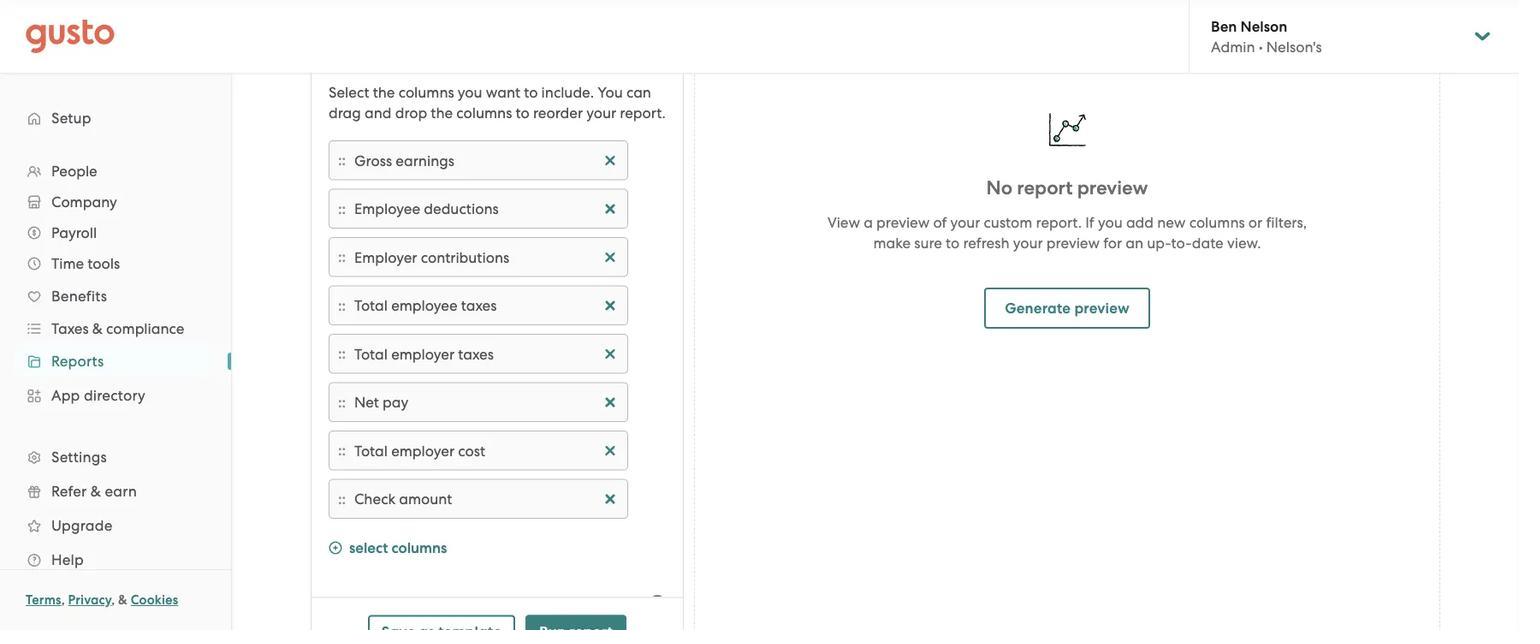 Task type: locate. For each thing, give the bounding box(es) containing it.
generate preview button
[[985, 288, 1151, 329]]

5 column content element from the top
[[355, 344, 619, 365]]

settings
[[51, 449, 107, 466]]

1 vertical spatial &
[[91, 483, 101, 500]]

and
[[365, 105, 392, 122]]

2 vertical spatial to
[[946, 235, 960, 252]]

employer
[[391, 346, 455, 363], [391, 443, 455, 460]]

time down the 'payroll'
[[51, 255, 84, 272]]

column content element up contributions
[[355, 199, 619, 220]]

cost
[[458, 443, 485, 460]]

:: left total employer cost
[[338, 443, 346, 460]]

up-
[[1148, 235, 1172, 252]]

0 horizontal spatial you
[[458, 85, 483, 102]]

of
[[934, 214, 947, 232]]

1 vertical spatial report.
[[1037, 214, 1082, 232]]

to inside view a preview of your custom report. if you add new columns or filters, make sure to refresh your preview for an up-to-date view.
[[946, 235, 960, 252]]

2 column content element from the top
[[355, 199, 619, 220]]

2 vertical spatial &
[[118, 593, 128, 608]]

you
[[598, 85, 623, 102]]

, left privacy
[[61, 593, 65, 608]]

gross
[[355, 153, 392, 170]]

ben
[[1212, 17, 1238, 35]]

1 employer from the top
[[391, 346, 455, 363]]

1 horizontal spatial time
[[329, 597, 366, 617]]

to down of at the right top
[[946, 235, 960, 252]]

0 vertical spatial your
[[587, 105, 617, 122]]

7 column content element from the top
[[355, 441, 619, 462]]

earn
[[105, 483, 137, 500]]

0 vertical spatial &
[[92, 320, 103, 337]]

contributions
[[421, 249, 510, 267]]

cookies button
[[131, 590, 178, 611]]

make
[[874, 235, 911, 252]]

ben nelson admin • nelson's
[[1212, 17, 1323, 55]]

column content element up deductions
[[355, 151, 619, 171]]

privacy link
[[68, 593, 111, 608]]

you inside select the columns you want to include. you can drag and drop the columns to reorder your report.
[[458, 85, 483, 102]]

& left cookies button
[[118, 593, 128, 608]]

:: left 'check'
[[338, 491, 346, 509]]

1 vertical spatial taxes
[[458, 346, 494, 363]]

1 horizontal spatial ,
[[111, 593, 115, 608]]

0 vertical spatial taxes
[[461, 298, 497, 315]]

0 vertical spatial time
[[51, 255, 84, 272]]

column content element containing net pay
[[355, 393, 619, 413]]

to
[[524, 85, 538, 102], [516, 105, 530, 122], [946, 235, 960, 252]]

nelson
[[1241, 17, 1288, 35]]

employer up amount
[[391, 443, 455, 460]]

:: left total employer taxes
[[338, 346, 346, 363]]

taxes & compliance button
[[17, 313, 214, 344]]

you right if
[[1099, 214, 1123, 232]]

to right want at the left of the page
[[524, 85, 538, 102]]

want
[[486, 85, 521, 102]]

0 vertical spatial report.
[[620, 105, 666, 122]]

column content element containing employer contributions
[[355, 248, 619, 268]]

:: left gross
[[338, 152, 346, 170]]

2 horizontal spatial your
[[1014, 235, 1043, 252]]

0 vertical spatial employer
[[391, 346, 455, 363]]

preview up if
[[1078, 177, 1149, 200]]

report. down can
[[620, 105, 666, 122]]

column content element down total employee taxes
[[355, 344, 619, 365]]

columns down amount
[[392, 540, 447, 557]]

0 horizontal spatial ,
[[61, 593, 65, 608]]

5 :: from the top
[[338, 346, 346, 363]]

column content element up cost
[[355, 393, 619, 413]]

total up 'check'
[[355, 443, 388, 460]]

column content element containing total employer cost
[[355, 441, 619, 462]]

the up and
[[373, 85, 395, 102]]

0 vertical spatial total
[[355, 298, 388, 315]]

3 column content element from the top
[[355, 248, 619, 268]]

employer for taxes
[[391, 346, 455, 363]]

2 :: from the top
[[338, 201, 346, 218]]

employee
[[391, 298, 458, 315]]

company button
[[17, 187, 214, 217]]

help link
[[17, 545, 214, 575]]

1 :: from the top
[[338, 152, 346, 170]]

1 vertical spatial your
[[951, 214, 981, 232]]

4 :: from the top
[[338, 298, 346, 315]]

setup
[[51, 110, 91, 127]]

1 horizontal spatial you
[[1099, 214, 1123, 232]]

8 column content element from the top
[[355, 490, 619, 510]]

gusto navigation element
[[0, 74, 231, 605]]

preview right generate
[[1075, 300, 1130, 317]]

0 vertical spatial you
[[458, 85, 483, 102]]

3 total from the top
[[355, 443, 388, 460]]

benefits
[[51, 288, 107, 305]]

column content element containing check amount
[[355, 490, 619, 510]]

4 column content element from the top
[[355, 296, 619, 317]]

benefits link
[[17, 281, 214, 312]]

:: for net pay
[[338, 394, 346, 412]]

refer & earn
[[51, 483, 137, 500]]

you
[[458, 85, 483, 102], [1099, 214, 1123, 232]]

employer down employee
[[391, 346, 455, 363]]

gross earnings
[[355, 153, 455, 170]]

column content element containing gross earnings
[[355, 151, 619, 171]]

column content element down cost
[[355, 490, 619, 510]]

8 :: from the top
[[338, 491, 346, 509]]

0 horizontal spatial your
[[587, 105, 617, 122]]

columns down want at the left of the page
[[457, 105, 512, 122]]

time left period
[[329, 597, 366, 617]]

2 total from the top
[[355, 346, 388, 363]]

1 horizontal spatial your
[[951, 214, 981, 232]]

columns
[[399, 85, 454, 102], [457, 105, 512, 122], [1190, 214, 1246, 232], [392, 540, 447, 557]]

total for total employee taxes
[[355, 298, 388, 315]]

column content element down deductions
[[355, 248, 619, 268]]

&
[[92, 320, 103, 337], [91, 483, 101, 500], [118, 593, 128, 608]]

time
[[51, 255, 84, 272], [329, 597, 366, 617]]

the right drop
[[431, 105, 453, 122]]

pay
[[383, 395, 409, 412]]

column content element containing employee deductions
[[355, 199, 619, 220]]

0 horizontal spatial time
[[51, 255, 84, 272]]

time tools
[[51, 255, 120, 272]]

:: left the "net"
[[338, 394, 346, 412]]

& left earn
[[91, 483, 101, 500]]

custom
[[984, 214, 1033, 232]]

taxes & compliance
[[51, 320, 184, 337]]

to down want at the left of the page
[[516, 105, 530, 122]]

report.
[[620, 105, 666, 122], [1037, 214, 1082, 232]]

, down help link
[[111, 593, 115, 608]]

6 column content element from the top
[[355, 393, 619, 413]]

generate preview
[[1005, 300, 1130, 317]]

to-
[[1172, 235, 1193, 252]]

list
[[0, 156, 231, 577]]

total up the "net"
[[355, 346, 388, 363]]

total down employer
[[355, 298, 388, 315]]

check
[[355, 491, 396, 508]]

report. left if
[[1037, 214, 1082, 232]]

privacy
[[68, 593, 111, 608]]

:: for employee deductions
[[338, 201, 346, 218]]

3 :: from the top
[[338, 249, 346, 267]]

preview inside button
[[1075, 300, 1130, 317]]

your right of at the right top
[[951, 214, 981, 232]]

0 horizontal spatial report.
[[620, 105, 666, 122]]

column content element down contributions
[[355, 296, 619, 317]]

app
[[51, 387, 80, 404]]

preview
[[1078, 177, 1149, 200], [877, 214, 930, 232], [1047, 235, 1100, 252], [1075, 300, 1130, 317]]

1 horizontal spatial report.
[[1037, 214, 1082, 232]]

total for total employer taxes
[[355, 346, 388, 363]]

1 vertical spatial you
[[1099, 214, 1123, 232]]

:: left employer
[[338, 249, 346, 267]]

:: for check amount
[[338, 491, 346, 509]]

select the columns you want to include. you can drag and drop the columns to reorder your report.
[[329, 85, 666, 122]]

& inside dropdown button
[[92, 320, 103, 337]]

a
[[864, 214, 873, 232]]

total for total employer cost
[[355, 443, 388, 460]]

columns inside button
[[392, 540, 447, 557]]

::
[[338, 152, 346, 170], [338, 201, 346, 218], [338, 249, 346, 267], [338, 298, 346, 315], [338, 346, 346, 363], [338, 394, 346, 412], [338, 443, 346, 460], [338, 491, 346, 509]]

column content element
[[355, 151, 619, 171], [355, 199, 619, 220], [355, 248, 619, 268], [355, 296, 619, 317], [355, 344, 619, 365], [355, 393, 619, 413], [355, 441, 619, 462], [355, 490, 619, 510]]

your down the custom
[[1014, 235, 1043, 252]]

no
[[987, 177, 1013, 200]]

1 total from the top
[[355, 298, 388, 315]]

employee deductions
[[355, 201, 499, 218]]

time inside dropdown button
[[51, 255, 84, 272]]

columns up date
[[1190, 214, 1246, 232]]

1 column content element from the top
[[355, 151, 619, 171]]

taxes
[[461, 298, 497, 315], [458, 346, 494, 363]]

2 vertical spatial total
[[355, 443, 388, 460]]

no report preview
[[987, 177, 1149, 200]]

0 vertical spatial the
[[373, 85, 395, 102]]

refresh
[[964, 235, 1010, 252]]

column content element up amount
[[355, 441, 619, 462]]

1 vertical spatial the
[[431, 105, 453, 122]]

you left want at the left of the page
[[458, 85, 483, 102]]

total employer taxes
[[355, 346, 494, 363]]

:: left employee
[[338, 298, 346, 315]]

total employer cost
[[355, 443, 485, 460]]

1 vertical spatial employer
[[391, 443, 455, 460]]

columns up drop
[[399, 85, 454, 102]]

taxes for total employee taxes
[[461, 298, 497, 315]]

1 vertical spatial total
[[355, 346, 388, 363]]

app directory
[[51, 387, 146, 404]]

employer contributions
[[355, 249, 510, 267]]

your inside select the columns you want to include. you can drag and drop the columns to reorder your report.
[[587, 105, 617, 122]]

& right the taxes
[[92, 320, 103, 337]]

your down you
[[587, 105, 617, 122]]

:: left the employee
[[338, 201, 346, 218]]

report. inside select the columns you want to include. you can drag and drop the columns to reorder your report.
[[620, 105, 666, 122]]

0 horizontal spatial the
[[373, 85, 395, 102]]

7 :: from the top
[[338, 443, 346, 460]]

include.
[[542, 85, 594, 102]]

2 employer from the top
[[391, 443, 455, 460]]

you inside view a preview of your custom report. if you add new columns or filters, make sure to refresh your preview for an up-to-date view.
[[1099, 214, 1123, 232]]

total
[[355, 298, 388, 315], [355, 346, 388, 363], [355, 443, 388, 460]]

6 :: from the top
[[338, 394, 346, 412]]

taxes down total employee taxes
[[458, 346, 494, 363]]

1 vertical spatial time
[[329, 597, 366, 617]]

taxes down contributions
[[461, 298, 497, 315]]



Task type: vqa. For each thing, say whether or not it's contained in the screenshot.
when
no



Task type: describe. For each thing, give the bounding box(es) containing it.
reports link
[[17, 346, 214, 377]]

drag
[[329, 105, 361, 122]]

column content element containing total employee taxes
[[355, 296, 619, 317]]

select
[[329, 85, 369, 102]]

view a preview of your custom report. if you add new columns or filters, make sure to refresh your preview for an up-to-date view.
[[828, 214, 1308, 252]]

generate
[[1005, 300, 1071, 317]]

:: for employer contributions
[[338, 249, 346, 267]]

time tools button
[[17, 248, 214, 279]]

compliance
[[106, 320, 184, 337]]

columns inside view a preview of your custom report. if you add new columns or filters, make sure to refresh your preview for an up-to-date view.
[[1190, 214, 1246, 232]]

nelson's
[[1267, 38, 1323, 55]]

time for time period
[[329, 597, 366, 617]]

period
[[370, 597, 419, 617]]

help
[[51, 551, 84, 569]]

payroll button
[[17, 217, 214, 248]]

admin
[[1212, 38, 1256, 55]]

•
[[1259, 38, 1264, 55]]

select columns button
[[329, 539, 447, 561]]

upgrade
[[51, 517, 113, 534]]

:: for total employee taxes
[[338, 298, 346, 315]]

taxes for total employer taxes
[[458, 346, 494, 363]]

columns
[[329, 55, 394, 74]]

select
[[349, 540, 388, 557]]

time period
[[329, 597, 419, 617]]

list containing people
[[0, 156, 231, 577]]

deductions
[[424, 201, 499, 218]]

reorder
[[533, 105, 583, 122]]

an
[[1126, 235, 1144, 252]]

add
[[1127, 214, 1154, 232]]

0 vertical spatial to
[[524, 85, 538, 102]]

or
[[1249, 214, 1263, 232]]

net pay
[[355, 395, 409, 412]]

view
[[828, 214, 861, 232]]

home image
[[26, 19, 115, 54]]

:: for total employer cost
[[338, 443, 346, 460]]

directory
[[84, 387, 146, 404]]

select columns
[[349, 540, 447, 557]]

terms , privacy , & cookies
[[26, 593, 178, 608]]

drop
[[395, 105, 427, 122]]

refer & earn link
[[17, 476, 214, 507]]

1 , from the left
[[61, 593, 65, 608]]

time for time tools
[[51, 255, 84, 272]]

amount
[[399, 491, 452, 508]]

for
[[1104, 235, 1123, 252]]

report. inside view a preview of your custom report. if you add new columns or filters, make sure to refresh your preview for an up-to-date view.
[[1037, 214, 1082, 232]]

terms link
[[26, 593, 61, 608]]

employee
[[355, 201, 420, 218]]

new
[[1158, 214, 1186, 232]]

total employee taxes
[[355, 298, 497, 315]]

cookies
[[131, 593, 178, 608]]

settings link
[[17, 442, 214, 473]]

:: for total employer taxes
[[338, 346, 346, 363]]

payroll
[[51, 224, 97, 241]]

if
[[1086, 214, 1095, 232]]

2 , from the left
[[111, 593, 115, 608]]

check amount
[[355, 491, 452, 508]]

:: for gross earnings
[[338, 152, 346, 170]]

employer for cost
[[391, 443, 455, 460]]

company
[[51, 194, 117, 211]]

upgrade link
[[17, 510, 214, 541]]

people
[[51, 163, 97, 180]]

refer
[[51, 483, 87, 500]]

preview down if
[[1047, 235, 1100, 252]]

column content element containing total employer taxes
[[355, 344, 619, 365]]

report
[[1018, 177, 1073, 200]]

module__icon___go7vc image
[[329, 542, 343, 556]]

preview up make
[[877, 214, 930, 232]]

& for earn
[[91, 483, 101, 500]]

filters,
[[1267, 214, 1308, 232]]

1 horizontal spatial the
[[431, 105, 453, 122]]

taxes
[[51, 320, 89, 337]]

setup link
[[17, 103, 214, 134]]

tools
[[88, 255, 120, 272]]

can
[[627, 85, 652, 102]]

earnings
[[396, 153, 455, 170]]

view.
[[1228, 235, 1262, 252]]

1 vertical spatial to
[[516, 105, 530, 122]]

people button
[[17, 156, 214, 187]]

sure
[[915, 235, 943, 252]]

employer
[[355, 249, 417, 267]]

reports
[[51, 353, 104, 370]]

2 vertical spatial your
[[1014, 235, 1043, 252]]

& for compliance
[[92, 320, 103, 337]]

terms
[[26, 593, 61, 608]]

date
[[1193, 235, 1224, 252]]

app directory link
[[17, 380, 214, 411]]

net
[[355, 395, 379, 412]]



